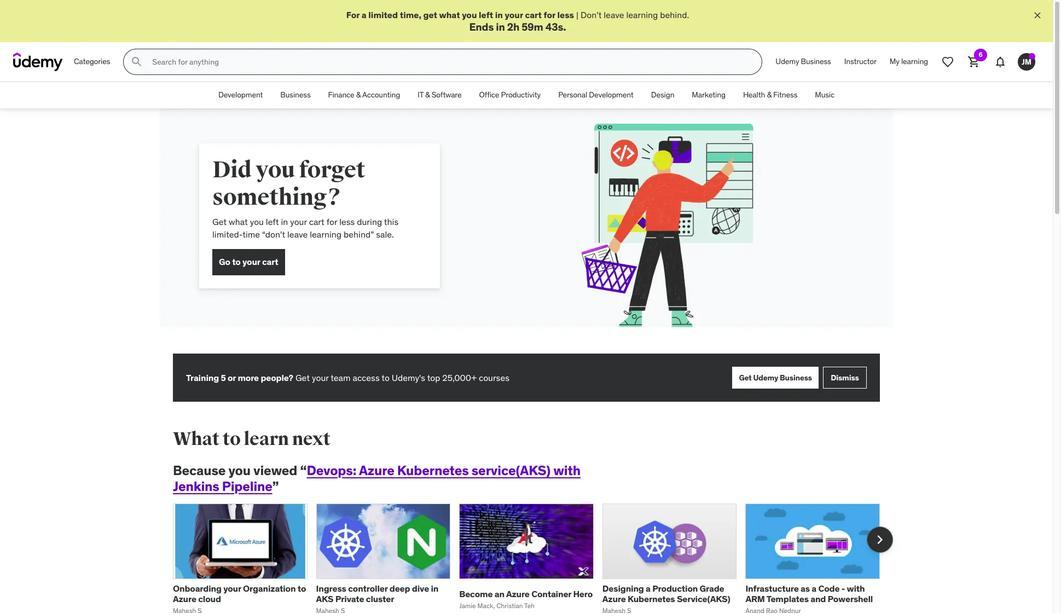 Task type: vqa. For each thing, say whether or not it's contained in the screenshot.
The Personal within the PERSONAL PRODUCTIVITY "link"
no



Task type: describe. For each thing, give the bounding box(es) containing it.
0 vertical spatial business
[[801, 57, 831, 66]]

don't
[[581, 9, 602, 20]]

onboarding your organization to azure cloud link
[[173, 583, 306, 604]]

onboarding your organization to azure cloud
[[173, 583, 306, 604]]

devops:
[[307, 462, 356, 479]]

marketing
[[692, 90, 726, 100]]

because you viewed "
[[173, 462, 307, 479]]

devops: azure kubernetes service(aks) with jenkins pipeline link
[[173, 462, 581, 495]]

as
[[801, 583, 810, 594]]

pipeline
[[222, 478, 272, 495]]

music
[[815, 90, 835, 100]]

udemy image
[[13, 53, 63, 71]]

arm
[[746, 593, 765, 604]]

less for time,
[[557, 9, 574, 20]]

code
[[818, 583, 840, 594]]

designing a production grade azure kubernetes service(aks) link
[[602, 583, 730, 604]]

what to learn next
[[173, 428, 330, 451]]

accounting
[[362, 90, 400, 100]]

ingress
[[316, 583, 346, 594]]

become an azure container hero link
[[459, 588, 593, 599]]

health & fitness
[[743, 90, 798, 100]]

more
[[238, 372, 259, 383]]

something?
[[212, 183, 341, 211]]

you down what to learn next
[[228, 462, 251, 479]]

software
[[432, 90, 462, 100]]

learning inside "link"
[[901, 57, 928, 66]]

"
[[300, 462, 307, 479]]

25,000+
[[442, 372, 477, 383]]

finance & accounting link
[[319, 82, 409, 108]]

& for software
[[425, 90, 430, 100]]

leave inside for a limited time, get what you left in your cart for less | don't leave learning behind. ends in 2h 59m 43s .
[[604, 9, 624, 20]]

leave inside did you forget something? get what you left in your cart for less during this limited-time "don't leave learning behind" sale.
[[287, 229, 308, 239]]

an
[[495, 588, 505, 599]]

6 link
[[961, 49, 987, 75]]

2 development from the left
[[589, 90, 634, 100]]

what for time,
[[439, 9, 460, 20]]

fitness
[[773, 90, 798, 100]]

udemy business
[[776, 57, 831, 66]]

jm
[[1022, 57, 1032, 67]]

dismiss
[[831, 373, 859, 382]]

learning inside did you forget something? get what you left in your cart for less during this limited-time "don't leave learning behind" sale.
[[310, 229, 342, 239]]

to inside onboarding your organization to azure cloud
[[298, 583, 306, 594]]

for for something?
[[327, 216, 337, 227]]

did you forget something? get what you left in your cart for less during this limited-time "don't leave learning behind" sale.
[[212, 156, 399, 239]]

notifications image
[[994, 55, 1007, 69]]

Search for anything text field
[[150, 53, 749, 71]]

less for something?
[[339, 216, 355, 227]]

in inside did you forget something? get what you left in your cart for less during this limited-time "don't leave learning behind" sale.
[[281, 216, 288, 227]]

your inside onboarding your organization to azure cloud
[[223, 583, 241, 594]]

learn
[[244, 428, 289, 451]]

service(aks)
[[677, 593, 730, 604]]

& for fitness
[[767, 90, 772, 100]]

with inside infrastucture as a code - with arm templates and powershell
[[847, 583, 865, 594]]

cluster
[[366, 593, 394, 604]]

kubernetes inside the devops: azure kubernetes service(aks) with jenkins pipeline
[[397, 462, 469, 479]]

for
[[346, 9, 360, 20]]

health & fitness link
[[734, 82, 806, 108]]

time
[[243, 229, 260, 239]]

azure inside onboarding your organization to azure cloud
[[173, 593, 196, 604]]

2 horizontal spatial get
[[739, 373, 752, 382]]

my
[[890, 57, 900, 66]]

behind"
[[344, 229, 374, 239]]

2h 59m 43s
[[507, 20, 563, 34]]

finance
[[328, 90, 354, 100]]

azure right an
[[506, 588, 530, 599]]

0 horizontal spatial cart
[[262, 256, 278, 267]]

private
[[335, 593, 364, 604]]

hero
[[573, 588, 593, 599]]

infrastucture as a code - with arm templates and powershell link
[[746, 583, 873, 604]]

limited-
[[212, 229, 243, 239]]

or
[[228, 372, 236, 383]]

dismiss button
[[823, 367, 867, 389]]

organization
[[243, 583, 296, 594]]

ingress controller deep dive in aks private cluster link
[[316, 583, 439, 604]]

a for designing a production grade azure kubernetes service(aks)
[[646, 583, 651, 594]]

5
[[221, 372, 226, 383]]

"don't
[[262, 229, 285, 239]]

go to your cart
[[219, 256, 278, 267]]

during
[[357, 216, 382, 227]]

personal development
[[558, 90, 634, 100]]

production
[[652, 583, 698, 594]]

office productivity
[[479, 90, 541, 100]]

you up time
[[250, 216, 264, 227]]

with inside the devops: azure kubernetes service(aks) with jenkins pipeline
[[553, 462, 581, 479]]

design
[[651, 90, 674, 100]]

ends
[[469, 20, 494, 34]]

azure inside the devops: azure kubernetes service(aks) with jenkins pipeline
[[359, 462, 394, 479]]

a inside infrastucture as a code - with arm templates and powershell
[[812, 583, 817, 594]]

you inside for a limited time, get what you left in your cart for less | don't leave learning behind. ends in 2h 59m 43s .
[[462, 9, 477, 20]]

1 development from the left
[[218, 90, 263, 100]]

learning inside for a limited time, get what you left in your cart for less | don't leave learning behind. ends in 2h 59m 43s .
[[626, 9, 658, 20]]

1 vertical spatial business
[[280, 90, 311, 100]]

jm link
[[1014, 49, 1040, 75]]

.
[[563, 20, 566, 34]]

my learning
[[890, 57, 928, 66]]

"
[[272, 478, 279, 495]]

get inside did you forget something? get what you left in your cart for less during this limited-time "don't leave learning behind" sale.
[[212, 216, 227, 227]]

service(aks)
[[472, 462, 551, 479]]

carousel element
[[173, 503, 893, 613]]

finance & accounting
[[328, 90, 400, 100]]

top
[[427, 372, 440, 383]]

to right go on the top
[[232, 256, 241, 267]]

categories
[[74, 57, 110, 66]]

viewed
[[253, 462, 297, 479]]

it
[[418, 90, 424, 100]]

you have alerts image
[[1029, 53, 1036, 60]]



Task type: locate. For each thing, give the bounding box(es) containing it.
azure right hero
[[602, 593, 626, 604]]

business left 'finance'
[[280, 90, 311, 100]]

for for time,
[[544, 9, 555, 20]]

devops: azure kubernetes service(aks) with jenkins pipeline
[[173, 462, 581, 495]]

aks
[[316, 593, 334, 604]]

you right did
[[256, 156, 295, 184]]

2 horizontal spatial &
[[767, 90, 772, 100]]

shopping cart with 6 items image
[[968, 55, 981, 69]]

to right access
[[382, 372, 390, 383]]

categories button
[[67, 49, 117, 75]]

my learning link
[[883, 49, 935, 75]]

0 horizontal spatial for
[[327, 216, 337, 227]]

left inside for a limited time, get what you left in your cart for less | don't leave learning behind. ends in 2h 59m 43s .
[[479, 9, 493, 20]]

for inside for a limited time, get what you left in your cart for less | don't leave learning behind. ends in 2h 59m 43s .
[[544, 9, 555, 20]]

to left aks
[[298, 583, 306, 594]]

-
[[842, 583, 845, 594]]

container
[[532, 588, 571, 599]]

grade
[[700, 583, 724, 594]]

to
[[232, 256, 241, 267], [382, 372, 390, 383], [223, 428, 240, 451], [298, 583, 306, 594]]

cart inside for a limited time, get what you left in your cart for less | don't leave learning behind. ends in 2h 59m 43s .
[[525, 9, 542, 20]]

0 vertical spatial learning
[[626, 9, 658, 20]]

& for accounting
[[356, 90, 361, 100]]

kubernetes inside designing a production grade azure kubernetes service(aks)
[[628, 593, 675, 604]]

cart inside did you forget something? get what you left in your cart for less during this limited-time "don't leave learning behind" sale.
[[309, 216, 324, 227]]

business up music
[[801, 57, 831, 66]]

next image
[[871, 531, 889, 549]]

1 horizontal spatial leave
[[604, 9, 624, 20]]

courses
[[479, 372, 510, 383]]

this
[[384, 216, 399, 227]]

a inside for a limited time, get what you left in your cart for less | don't leave learning behind. ends in 2h 59m 43s .
[[362, 9, 367, 20]]

1 vertical spatial cart
[[309, 216, 324, 227]]

cart down something?
[[309, 216, 324, 227]]

leave right "don't
[[287, 229, 308, 239]]

left for something?
[[266, 216, 279, 227]]

what inside for a limited time, get what you left in your cart for less | don't leave learning behind. ends in 2h 59m 43s .
[[439, 9, 460, 20]]

1 horizontal spatial left
[[479, 9, 493, 20]]

access
[[353, 372, 380, 383]]

cart for something?
[[309, 216, 324, 227]]

1 horizontal spatial cart
[[309, 216, 324, 227]]

people?
[[261, 372, 293, 383]]

and
[[811, 593, 826, 604]]

cart up '2h 59m 43s' at the top of page
[[525, 9, 542, 20]]

less inside for a limited time, get what you left in your cart for less | don't leave learning behind. ends in 2h 59m 43s .
[[557, 9, 574, 20]]

& right 'finance'
[[356, 90, 361, 100]]

designing a production grade azure kubernetes service(aks)
[[602, 583, 730, 604]]

2 vertical spatial learning
[[310, 229, 342, 239]]

what right get
[[439, 9, 460, 20]]

2 horizontal spatial cart
[[525, 9, 542, 20]]

business
[[801, 57, 831, 66], [280, 90, 311, 100], [780, 373, 812, 382]]

leave
[[604, 9, 624, 20], [287, 229, 308, 239]]

development link
[[210, 82, 272, 108]]

close image
[[1032, 10, 1043, 21]]

0 horizontal spatial less
[[339, 216, 355, 227]]

|
[[576, 9, 579, 20]]

what
[[173, 428, 219, 451]]

get udemy business link
[[733, 367, 819, 389]]

0 vertical spatial with
[[553, 462, 581, 479]]

with
[[553, 462, 581, 479], [847, 583, 865, 594]]

left up "don't
[[266, 216, 279, 227]]

& right health on the top right
[[767, 90, 772, 100]]

a
[[362, 9, 367, 20], [646, 583, 651, 594], [812, 583, 817, 594]]

a right designing
[[646, 583, 651, 594]]

cart for time,
[[525, 9, 542, 20]]

0 horizontal spatial development
[[218, 90, 263, 100]]

learning left behind. at the top right of page
[[626, 9, 658, 20]]

0 horizontal spatial leave
[[287, 229, 308, 239]]

6
[[979, 50, 983, 59]]

1 horizontal spatial a
[[646, 583, 651, 594]]

become
[[459, 588, 493, 599]]

1 horizontal spatial less
[[557, 9, 574, 20]]

because
[[173, 462, 226, 479]]

0 vertical spatial cart
[[525, 9, 542, 20]]

get
[[423, 9, 437, 20]]

marketing link
[[683, 82, 734, 108]]

0 vertical spatial for
[[544, 9, 555, 20]]

to up because you viewed "
[[223, 428, 240, 451]]

azure
[[359, 462, 394, 479], [506, 588, 530, 599], [173, 593, 196, 604], [602, 593, 626, 604]]

0 vertical spatial less
[[557, 9, 574, 20]]

1 horizontal spatial learning
[[626, 9, 658, 20]]

0 horizontal spatial a
[[362, 9, 367, 20]]

training 5 or more people? get your team access to udemy's top 25,000+ courses
[[186, 372, 510, 383]]

powershell
[[828, 593, 873, 604]]

become an azure container hero
[[459, 588, 593, 599]]

ingress controller deep dive in aks private cluster
[[316, 583, 439, 604]]

business left the dismiss
[[780, 373, 812, 382]]

less left '|'
[[557, 9, 574, 20]]

you up ends
[[462, 9, 477, 20]]

designing
[[602, 583, 644, 594]]

for up '2h 59m 43s' at the top of page
[[544, 9, 555, 20]]

0 horizontal spatial get
[[212, 216, 227, 227]]

1 & from the left
[[356, 90, 361, 100]]

azure left cloud
[[173, 593, 196, 604]]

less
[[557, 9, 574, 20], [339, 216, 355, 227]]

training
[[186, 372, 219, 383]]

0 vertical spatial left
[[479, 9, 493, 20]]

1 horizontal spatial &
[[425, 90, 430, 100]]

go
[[219, 256, 230, 267]]

your right cloud
[[223, 583, 241, 594]]

0 vertical spatial what
[[439, 9, 460, 20]]

did
[[212, 156, 252, 184]]

2 & from the left
[[425, 90, 430, 100]]

you
[[462, 9, 477, 20], [256, 156, 295, 184], [250, 216, 264, 227], [228, 462, 251, 479]]

2 horizontal spatial a
[[812, 583, 817, 594]]

dive
[[412, 583, 429, 594]]

it & software link
[[409, 82, 470, 108]]

sale.
[[376, 229, 394, 239]]

0 horizontal spatial with
[[553, 462, 581, 479]]

left up ends
[[479, 9, 493, 20]]

in
[[495, 9, 503, 20], [496, 20, 505, 34], [281, 216, 288, 227], [431, 583, 439, 594]]

go to your cart link
[[212, 249, 285, 275]]

office productivity link
[[470, 82, 550, 108]]

udemy
[[776, 57, 799, 66], [753, 373, 778, 382]]

0 horizontal spatial left
[[266, 216, 279, 227]]

instructor
[[844, 57, 877, 66]]

1 horizontal spatial get
[[296, 372, 310, 383]]

what up limited-
[[229, 216, 248, 227]]

1 vertical spatial what
[[229, 216, 248, 227]]

azure inside designing a production grade azure kubernetes service(aks)
[[602, 593, 626, 604]]

design link
[[642, 82, 683, 108]]

0 horizontal spatial kubernetes
[[397, 462, 469, 479]]

your inside did you forget something? get what you left in your cart for less during this limited-time "don't leave learning behind" sale.
[[290, 216, 307, 227]]

0 horizontal spatial what
[[229, 216, 248, 227]]

instructor link
[[838, 49, 883, 75]]

udemy business link
[[769, 49, 838, 75]]

less inside did you forget something? get what you left in your cart for less during this limited-time "don't leave learning behind" sale.
[[339, 216, 355, 227]]

0 vertical spatial udemy
[[776, 57, 799, 66]]

onboarding
[[173, 583, 222, 594]]

1 vertical spatial leave
[[287, 229, 308, 239]]

infrastucture
[[746, 583, 799, 594]]

2 vertical spatial cart
[[262, 256, 278, 267]]

1 vertical spatial for
[[327, 216, 337, 227]]

templates
[[767, 593, 809, 604]]

wishlist image
[[941, 55, 955, 69]]

what for something?
[[229, 216, 248, 227]]

it & software
[[418, 90, 462, 100]]

for left during
[[327, 216, 337, 227]]

what inside did you forget something? get what you left in your cart for less during this limited-time "don't leave learning behind" sale.
[[229, 216, 248, 227]]

left inside did you forget something? get what you left in your cart for less during this limited-time "don't leave learning behind" sale.
[[266, 216, 279, 227]]

cart down "don't
[[262, 256, 278, 267]]

1 vertical spatial left
[[266, 216, 279, 227]]

time,
[[400, 9, 421, 20]]

in inside ingress controller deep dive in aks private cluster
[[431, 583, 439, 594]]

1 vertical spatial less
[[339, 216, 355, 227]]

&
[[356, 90, 361, 100], [425, 90, 430, 100], [767, 90, 772, 100]]

2 vertical spatial business
[[780, 373, 812, 382]]

your up '2h 59m 43s' at the top of page
[[505, 9, 523, 20]]

learning left behind"
[[310, 229, 342, 239]]

left for time,
[[479, 9, 493, 20]]

controller
[[348, 583, 388, 594]]

health
[[743, 90, 765, 100]]

limited
[[369, 9, 398, 20]]

a right as
[[812, 583, 817, 594]]

learning right my
[[901, 57, 928, 66]]

for inside did you forget something? get what you left in your cart for less during this limited-time "don't leave learning behind" sale.
[[327, 216, 337, 227]]

office
[[479, 90, 499, 100]]

submit search image
[[130, 55, 144, 69]]

0 vertical spatial leave
[[604, 9, 624, 20]]

your inside for a limited time, get what you left in your cart for less | don't leave learning behind. ends in 2h 59m 43s .
[[505, 9, 523, 20]]

development
[[218, 90, 263, 100], [589, 90, 634, 100]]

get
[[212, 216, 227, 227], [296, 372, 310, 383], [739, 373, 752, 382]]

your left team
[[312, 372, 329, 383]]

a for for a limited time, get what you left in your cart for less | don't leave learning behind. ends in 2h 59m 43s .
[[362, 9, 367, 20]]

& right it
[[425, 90, 430, 100]]

2 horizontal spatial learning
[[901, 57, 928, 66]]

1 vertical spatial kubernetes
[[628, 593, 675, 604]]

1 horizontal spatial kubernetes
[[628, 593, 675, 604]]

leave right don't
[[604, 9, 624, 20]]

learning
[[626, 9, 658, 20], [901, 57, 928, 66], [310, 229, 342, 239]]

1 horizontal spatial what
[[439, 9, 460, 20]]

a inside designing a production grade azure kubernetes service(aks)
[[646, 583, 651, 594]]

azure right "devops:"
[[359, 462, 394, 479]]

your
[[505, 9, 523, 20], [290, 216, 307, 227], [243, 256, 260, 267], [312, 372, 329, 383], [223, 583, 241, 594]]

productivity
[[501, 90, 541, 100]]

1 vertical spatial learning
[[901, 57, 928, 66]]

your right go on the top
[[243, 256, 260, 267]]

cart
[[525, 9, 542, 20], [309, 216, 324, 227], [262, 256, 278, 267]]

0 horizontal spatial learning
[[310, 229, 342, 239]]

forget
[[299, 156, 365, 184]]

1 vertical spatial with
[[847, 583, 865, 594]]

1 horizontal spatial with
[[847, 583, 865, 594]]

less up behind"
[[339, 216, 355, 227]]

0 vertical spatial kubernetes
[[397, 462, 469, 479]]

3 & from the left
[[767, 90, 772, 100]]

0 horizontal spatial &
[[356, 90, 361, 100]]

1 horizontal spatial for
[[544, 9, 555, 20]]

your down something?
[[290, 216, 307, 227]]

jenkins
[[173, 478, 219, 495]]

1 horizontal spatial development
[[589, 90, 634, 100]]

a right for on the left of the page
[[362, 9, 367, 20]]

1 vertical spatial udemy
[[753, 373, 778, 382]]

personal development link
[[550, 82, 642, 108]]



